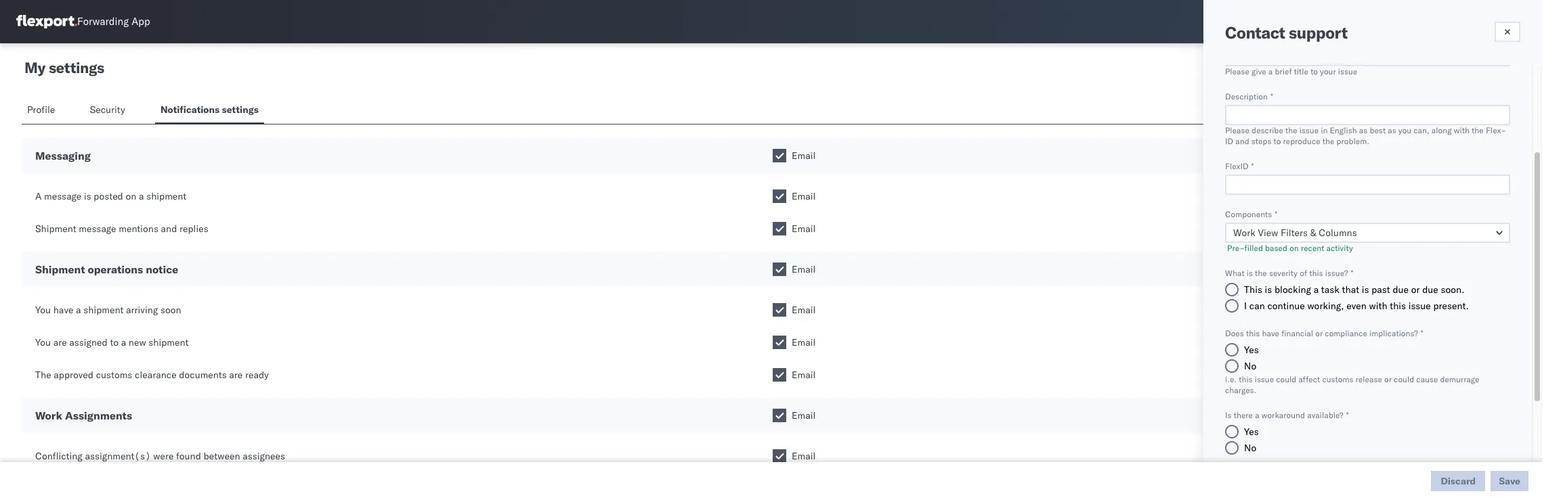 Task type: locate. For each thing, give the bounding box(es) containing it.
customs inside i.e. this issue could affect customs release or could cause demurrage charges.
[[1323, 375, 1354, 385]]

1 horizontal spatial to
[[1274, 136, 1282, 146]]

Work View Filters & Columns text field
[[1226, 223, 1511, 243]]

2 no from the top
[[1245, 442, 1257, 455]]

1 horizontal spatial have
[[1263, 329, 1280, 339]]

please inside 'please describe the issue in english as best as you can, along with the flex- id and steps to reproduce the problem.'
[[1226, 125, 1250, 136]]

activity
[[1327, 243, 1354, 253]]

a
[[1269, 66, 1273, 77], [139, 190, 144, 203], [1314, 284, 1319, 296], [76, 304, 81, 316], [121, 337, 126, 349], [1256, 411, 1260, 421]]

1 vertical spatial to
[[1274, 136, 1282, 146]]

issue up reproduce
[[1300, 125, 1319, 136]]

1 vertical spatial or
[[1316, 329, 1323, 339]]

financial
[[1282, 329, 1314, 339]]

2 email from the top
[[792, 190, 816, 203]]

2 horizontal spatial to
[[1311, 66, 1319, 77]]

email
[[792, 150, 816, 162], [792, 190, 816, 203], [792, 223, 816, 235], [792, 264, 816, 276], [792, 304, 816, 316], [792, 337, 816, 349], [792, 369, 816, 381], [792, 410, 816, 422], [792, 451, 816, 463]]

1 no from the top
[[1245, 360, 1257, 373]]

1 vertical spatial message
[[79, 223, 116, 235]]

customs right affect
[[1323, 375, 1354, 385]]

no up charges.
[[1245, 360, 1257, 373]]

settings for my settings
[[49, 58, 104, 77]]

to right "title"
[[1311, 66, 1319, 77]]

5 email from the top
[[792, 304, 816, 316]]

issue?
[[1326, 268, 1349, 278]]

1 shipment from the top
[[35, 223, 76, 235]]

security
[[90, 104, 125, 116]]

severity
[[1270, 268, 1298, 278]]

1 yes from the top
[[1245, 344, 1259, 356]]

continue
[[1268, 300, 1306, 312]]

mentions
[[119, 223, 158, 235]]

is
[[84, 190, 91, 203], [1247, 268, 1253, 278], [1265, 284, 1273, 296], [1362, 284, 1370, 296]]

please left give
[[1226, 66, 1250, 77]]

of
[[1300, 268, 1308, 278]]

* right the available?
[[1347, 411, 1349, 421]]

best
[[1370, 125, 1386, 136]]

and
[[1236, 136, 1250, 146], [161, 223, 177, 235]]

notifications
[[161, 104, 220, 116]]

you are assigned to a new shipment
[[35, 337, 189, 349]]

1 please from the top
[[1226, 66, 1250, 77]]

0 horizontal spatial on
[[126, 190, 136, 203]]

message
[[44, 190, 82, 203], [79, 223, 116, 235]]

is left posted
[[84, 190, 91, 203]]

components *
[[1226, 209, 1278, 220]]

or right past on the bottom right of page
[[1412, 284, 1421, 296]]

can
[[1250, 300, 1266, 312]]

None checkbox
[[773, 149, 787, 163], [773, 304, 787, 317], [773, 409, 787, 423], [773, 450, 787, 463], [773, 149, 787, 163], [773, 304, 787, 317], [773, 409, 787, 423], [773, 450, 787, 463]]

could left affect
[[1277, 375, 1297, 385]]

1 vertical spatial with
[[1370, 300, 1388, 312]]

2 vertical spatial or
[[1385, 375, 1392, 385]]

1 vertical spatial settings
[[222, 104, 259, 116]]

as left best
[[1360, 125, 1368, 136]]

forwarding
[[77, 15, 129, 28]]

issue right 'your'
[[1339, 66, 1358, 77]]

issue inside 'please describe the issue in english as best as you can, along with the flex- id and steps to reproduce the problem.'
[[1300, 125, 1319, 136]]

what
[[1226, 268, 1245, 278]]

2 vertical spatial shipment
[[149, 337, 189, 349]]

2 yes from the top
[[1245, 426, 1259, 438]]

1 vertical spatial please
[[1226, 125, 1250, 136]]

0 vertical spatial and
[[1236, 136, 1250, 146]]

this down past on the bottom right of page
[[1390, 300, 1407, 312]]

yes for this
[[1245, 344, 1259, 356]]

release
[[1356, 375, 1383, 385]]

to down the describe
[[1274, 136, 1282, 146]]

working,
[[1308, 300, 1345, 312]]

please up id
[[1226, 125, 1250, 136]]

to left new
[[110, 337, 119, 349]]

1 as from the left
[[1360, 125, 1368, 136]]

0 vertical spatial you
[[35, 304, 51, 316]]

Search Shipments (/) text field
[[1283, 12, 1414, 32]]

2 as from the left
[[1388, 125, 1397, 136]]

2 please from the top
[[1226, 125, 1250, 136]]

1 horizontal spatial due
[[1423, 284, 1439, 296]]

this right of
[[1310, 268, 1324, 278]]

what is the severity of this issue? *
[[1226, 268, 1354, 278]]

no
[[1245, 360, 1257, 373], [1245, 442, 1257, 455]]

issue left present.
[[1409, 300, 1432, 312]]

due left soon.
[[1423, 284, 1439, 296]]

0 horizontal spatial due
[[1393, 284, 1409, 296]]

or
[[1412, 284, 1421, 296], [1316, 329, 1323, 339], [1385, 375, 1392, 385]]

2 horizontal spatial or
[[1412, 284, 1421, 296]]

as left you
[[1388, 125, 1397, 136]]

0 vertical spatial shipment
[[35, 223, 76, 235]]

are left ready
[[229, 369, 243, 381]]

have
[[53, 304, 73, 316], [1263, 329, 1280, 339]]

0 horizontal spatial and
[[161, 223, 177, 235]]

settings right notifications
[[222, 104, 259, 116]]

None checkbox
[[773, 190, 787, 203], [773, 222, 787, 236], [773, 263, 787, 276], [773, 336, 787, 350], [773, 369, 787, 382], [773, 190, 787, 203], [773, 222, 787, 236], [773, 263, 787, 276], [773, 336, 787, 350], [773, 369, 787, 382]]

available?
[[1308, 411, 1344, 421]]

you
[[35, 304, 51, 316], [35, 337, 51, 349]]

the
[[1286, 125, 1298, 136], [1472, 125, 1484, 136], [1323, 136, 1335, 146], [1256, 268, 1268, 278]]

os button
[[1495, 6, 1527, 37]]

with down past on the bottom right of page
[[1370, 300, 1388, 312]]

1 vertical spatial you
[[35, 337, 51, 349]]

demurrage
[[1441, 375, 1480, 385]]

to
[[1311, 66, 1319, 77], [1274, 136, 1282, 146], [110, 337, 119, 349]]

no down "there"
[[1245, 442, 1257, 455]]

shipment for a
[[146, 190, 187, 203]]

6 email from the top
[[792, 337, 816, 349]]

shipment down the a
[[35, 223, 76, 235]]

please
[[1226, 66, 1250, 77], [1226, 125, 1250, 136]]

filled
[[1245, 243, 1264, 253]]

email for mentions
[[792, 223, 816, 235]]

1 horizontal spatial as
[[1388, 125, 1397, 136]]

7 email from the top
[[792, 369, 816, 381]]

customs down you are assigned to a new shipment
[[96, 369, 132, 381]]

0 vertical spatial settings
[[49, 58, 104, 77]]

1 could from the left
[[1277, 375, 1297, 385]]

os
[[1504, 16, 1517, 26]]

0 vertical spatial shipment
[[146, 190, 187, 203]]

due
[[1393, 284, 1409, 296], [1423, 284, 1439, 296]]

0 vertical spatial yes
[[1245, 344, 1259, 356]]

0 vertical spatial are
[[53, 337, 67, 349]]

0 horizontal spatial or
[[1316, 329, 1323, 339]]

description
[[1226, 91, 1268, 102]]

or right financial
[[1316, 329, 1323, 339]]

are
[[53, 337, 67, 349], [229, 369, 243, 381]]

work assignments
[[35, 409, 132, 423]]

1 vertical spatial shipment
[[35, 263, 85, 276]]

the up reproduce
[[1286, 125, 1298, 136]]

9 email from the top
[[792, 451, 816, 463]]

0 vertical spatial on
[[126, 190, 136, 203]]

the up this
[[1256, 268, 1268, 278]]

due right past on the bottom right of page
[[1393, 284, 1409, 296]]

on right based
[[1290, 243, 1299, 253]]

1 vertical spatial are
[[229, 369, 243, 381]]

profile
[[27, 104, 55, 116]]

with right along
[[1455, 125, 1470, 136]]

have up assigned
[[53, 304, 73, 316]]

0 horizontal spatial with
[[1370, 300, 1388, 312]]

0 vertical spatial with
[[1455, 125, 1470, 136]]

assignments
[[65, 409, 132, 423]]

1 vertical spatial no
[[1245, 442, 1257, 455]]

describe
[[1252, 125, 1284, 136]]

1 horizontal spatial and
[[1236, 136, 1250, 146]]

settings inside button
[[222, 104, 259, 116]]

are left assigned
[[53, 337, 67, 349]]

0 vertical spatial message
[[44, 190, 82, 203]]

2 vertical spatial to
[[110, 337, 119, 349]]

a left new
[[121, 337, 126, 349]]

1 horizontal spatial or
[[1385, 375, 1392, 385]]

email for customs
[[792, 369, 816, 381]]

0 vertical spatial please
[[1226, 66, 1250, 77]]

shipment up you are assigned to a new shipment
[[84, 304, 124, 316]]

i
[[1245, 300, 1247, 312]]

issue up charges.
[[1255, 375, 1275, 385]]

customs
[[96, 369, 132, 381], [1323, 375, 1354, 385]]

None text field
[[1226, 105, 1511, 125]]

the approved customs clearance documents are ready
[[35, 369, 269, 381]]

present.
[[1434, 300, 1469, 312]]

1 horizontal spatial could
[[1394, 375, 1415, 385]]

have left financial
[[1263, 329, 1280, 339]]

posted
[[94, 190, 123, 203]]

1 horizontal spatial with
[[1455, 125, 1470, 136]]

shipment up replies
[[146, 190, 187, 203]]

yes down "there"
[[1245, 426, 1259, 438]]

yes up charges.
[[1245, 344, 1259, 356]]

message right the a
[[44, 190, 82, 203]]

1 horizontal spatial settings
[[222, 104, 259, 116]]

this inside i.e. this issue could affect customs release or could cause demurrage charges.
[[1239, 375, 1253, 385]]

shipment right new
[[149, 337, 189, 349]]

in
[[1321, 125, 1328, 136]]

a message is posted on a shipment
[[35, 190, 187, 203]]

0 vertical spatial or
[[1412, 284, 1421, 296]]

1 vertical spatial on
[[1290, 243, 1299, 253]]

this up charges.
[[1239, 375, 1253, 385]]

on right posted
[[126, 190, 136, 203]]

could left cause
[[1394, 375, 1415, 385]]

is there a workaround available? *
[[1226, 411, 1349, 421]]

0 horizontal spatial have
[[53, 304, 73, 316]]

or right release
[[1385, 375, 1392, 385]]

you for you are assigned to a new shipment
[[35, 337, 51, 349]]

message down posted
[[79, 223, 116, 235]]

and left replies
[[161, 223, 177, 235]]

assigned
[[69, 337, 108, 349]]

messaging
[[35, 149, 91, 163]]

1 horizontal spatial customs
[[1323, 375, 1354, 385]]

could
[[1277, 375, 1297, 385], [1394, 375, 1415, 385]]

were
[[153, 451, 174, 463]]

0 horizontal spatial settings
[[49, 58, 104, 77]]

and right id
[[1236, 136, 1250, 146]]

my settings
[[24, 58, 104, 77]]

0 horizontal spatial as
[[1360, 125, 1368, 136]]

3 email from the top
[[792, 223, 816, 235]]

this right does
[[1247, 329, 1261, 339]]

shipment
[[35, 223, 76, 235], [35, 263, 85, 276]]

0 horizontal spatial are
[[53, 337, 67, 349]]

shipment for shipment operations notice
[[35, 263, 85, 276]]

2 shipment from the top
[[35, 263, 85, 276]]

recent
[[1302, 243, 1325, 253]]

on
[[126, 190, 136, 203], [1290, 243, 1299, 253]]

you have a shipment arriving soon
[[35, 304, 181, 316]]

settings for notifications settings
[[222, 104, 259, 116]]

1 you from the top
[[35, 304, 51, 316]]

0 horizontal spatial could
[[1277, 375, 1297, 385]]

4 email from the top
[[792, 264, 816, 276]]

charges.
[[1226, 386, 1257, 396]]

* right implications?
[[1421, 329, 1424, 339]]

None text field
[[1226, 46, 1511, 66], [1226, 175, 1511, 195], [1226, 46, 1511, 66], [1226, 175, 1511, 195]]

settings right my
[[49, 58, 104, 77]]

2 due from the left
[[1423, 284, 1439, 296]]

0 vertical spatial no
[[1245, 360, 1257, 373]]

a up mentions
[[139, 190, 144, 203]]

2 you from the top
[[35, 337, 51, 349]]

1 vertical spatial yes
[[1245, 426, 1259, 438]]

shipment left 'operations' on the bottom of the page
[[35, 263, 85, 276]]

is
[[1226, 411, 1232, 421]]

even
[[1347, 300, 1367, 312]]

1 due from the left
[[1393, 284, 1409, 296]]



Task type: describe. For each thing, give the bounding box(es) containing it.
message for a
[[44, 190, 82, 203]]

you for you have a shipment arriving soon
[[35, 304, 51, 316]]

0 vertical spatial to
[[1311, 66, 1319, 77]]

id
[[1226, 136, 1234, 146]]

affect
[[1299, 375, 1321, 385]]

email for a
[[792, 304, 816, 316]]

0 vertical spatial have
[[53, 304, 73, 316]]

flexport. image
[[16, 15, 77, 28]]

email for were
[[792, 451, 816, 463]]

documents
[[179, 369, 227, 381]]

app
[[132, 15, 150, 28]]

forwarding app link
[[16, 15, 150, 28]]

the left flex- in the right of the page
[[1472, 125, 1484, 136]]

no for there
[[1245, 442, 1257, 455]]

the down in
[[1323, 136, 1335, 146]]

1 vertical spatial have
[[1263, 329, 1280, 339]]

0 horizontal spatial customs
[[96, 369, 132, 381]]

give
[[1252, 66, 1267, 77]]

with inside 'please describe the issue in english as best as you can, along with the flex- id and steps to reproduce the problem.'
[[1455, 125, 1470, 136]]

1 email from the top
[[792, 150, 816, 162]]

please describe the issue in english as best as you can, along with the flex- id and steps to reproduce the problem.
[[1226, 125, 1507, 146]]

reproduce
[[1284, 136, 1321, 146]]

1 horizontal spatial on
[[1290, 243, 1299, 253]]

is right that
[[1362, 284, 1370, 296]]

replies
[[180, 223, 208, 235]]

brief
[[1275, 66, 1292, 77]]

message for shipment
[[79, 223, 116, 235]]

* right 'components'
[[1275, 209, 1278, 220]]

found
[[176, 451, 201, 463]]

notifications settings
[[161, 104, 259, 116]]

pre-filled based on recent activity
[[1226, 243, 1354, 253]]

your
[[1321, 66, 1337, 77]]

* right issue?
[[1351, 268, 1354, 278]]

* right description
[[1271, 91, 1274, 102]]

new
[[129, 337, 146, 349]]

* right flexid
[[1252, 161, 1254, 171]]

implications?
[[1370, 329, 1419, 339]]

please give a brief title to your issue
[[1226, 66, 1358, 77]]

no for this
[[1245, 360, 1257, 373]]

pre-
[[1228, 243, 1245, 253]]

along
[[1432, 125, 1452, 136]]

a right "there"
[[1256, 411, 1260, 421]]

description *
[[1226, 91, 1274, 102]]

soon.
[[1441, 284, 1465, 296]]

operations
[[88, 263, 143, 276]]

that
[[1343, 284, 1360, 296]]

task
[[1322, 284, 1340, 296]]

i can continue working, even with this issue present.
[[1245, 300, 1469, 312]]

workaround
[[1262, 411, 1306, 421]]

or inside i.e. this issue could affect customs release or could cause demurrage charges.
[[1385, 375, 1392, 385]]

email for is
[[792, 190, 816, 203]]

2 could from the left
[[1394, 375, 1415, 385]]

is right this
[[1265, 284, 1273, 296]]

does
[[1226, 329, 1245, 339]]

issue inside i.e. this issue could affect customs release or could cause demurrage charges.
[[1255, 375, 1275, 385]]

yes for there
[[1245, 426, 1259, 438]]

i.e.
[[1226, 375, 1237, 385]]

can,
[[1414, 125, 1430, 136]]

title
[[1295, 66, 1309, 77]]

soon
[[160, 304, 181, 316]]

to inside 'please describe the issue in english as best as you can, along with the flex- id and steps to reproduce the problem.'
[[1274, 136, 1282, 146]]

a up assigned
[[76, 304, 81, 316]]

clearance
[[135, 369, 177, 381]]

problem.
[[1337, 136, 1370, 146]]

the
[[35, 369, 51, 381]]

my
[[24, 58, 45, 77]]

a
[[35, 190, 42, 203]]

based
[[1266, 243, 1288, 253]]

shipment for shipment message mentions and replies
[[35, 223, 76, 235]]

i.e. this issue could affect customs release or could cause demurrage charges.
[[1226, 375, 1480, 396]]

steps
[[1252, 136, 1272, 146]]

and inside 'please describe the issue in english as best as you can, along with the flex- id and steps to reproduce the problem.'
[[1236, 136, 1250, 146]]

notifications settings button
[[155, 98, 264, 124]]

a right give
[[1269, 66, 1273, 77]]

cause
[[1417, 375, 1439, 385]]

0 horizontal spatial to
[[110, 337, 119, 349]]

blocking
[[1275, 284, 1312, 296]]

1 horizontal spatial are
[[229, 369, 243, 381]]

english
[[1330, 125, 1358, 136]]

flexid
[[1226, 161, 1249, 171]]

shipment operations notice
[[35, 263, 178, 276]]

1 vertical spatial and
[[161, 223, 177, 235]]

assignment(s)
[[85, 451, 151, 463]]

assignees
[[243, 451, 285, 463]]

you
[[1399, 125, 1412, 136]]

please for please give a brief title to your issue
[[1226, 66, 1250, 77]]

please for please describe the issue in english as best as you can, along with the flex- id and steps to reproduce the problem.
[[1226, 125, 1250, 136]]

forwarding app
[[77, 15, 150, 28]]

ready
[[245, 369, 269, 381]]

support
[[1289, 22, 1348, 43]]

1 vertical spatial shipment
[[84, 304, 124, 316]]

flex-
[[1486, 125, 1507, 136]]

contact support
[[1226, 22, 1348, 43]]

profile button
[[22, 98, 63, 124]]

a left task
[[1314, 284, 1319, 296]]

past
[[1372, 284, 1391, 296]]

conflicting assignment(s) were found between assignees
[[35, 451, 285, 463]]

flexid *
[[1226, 161, 1254, 171]]

compliance
[[1326, 329, 1368, 339]]

email for notice
[[792, 264, 816, 276]]

there
[[1234, 411, 1254, 421]]

email for assigned
[[792, 337, 816, 349]]

components
[[1226, 209, 1273, 220]]

this is blocking a task that is past due or due soon.
[[1245, 284, 1465, 296]]

between
[[204, 451, 240, 463]]

contact
[[1226, 22, 1286, 43]]

is right 'what'
[[1247, 268, 1253, 278]]

shipment for new
[[149, 337, 189, 349]]

work
[[35, 409, 62, 423]]

8 email from the top
[[792, 410, 816, 422]]

shipment message mentions and replies
[[35, 223, 208, 235]]

this
[[1245, 284, 1263, 296]]



Task type: vqa. For each thing, say whether or not it's contained in the screenshot.
Flexport Bill Of Lading "link"
no



